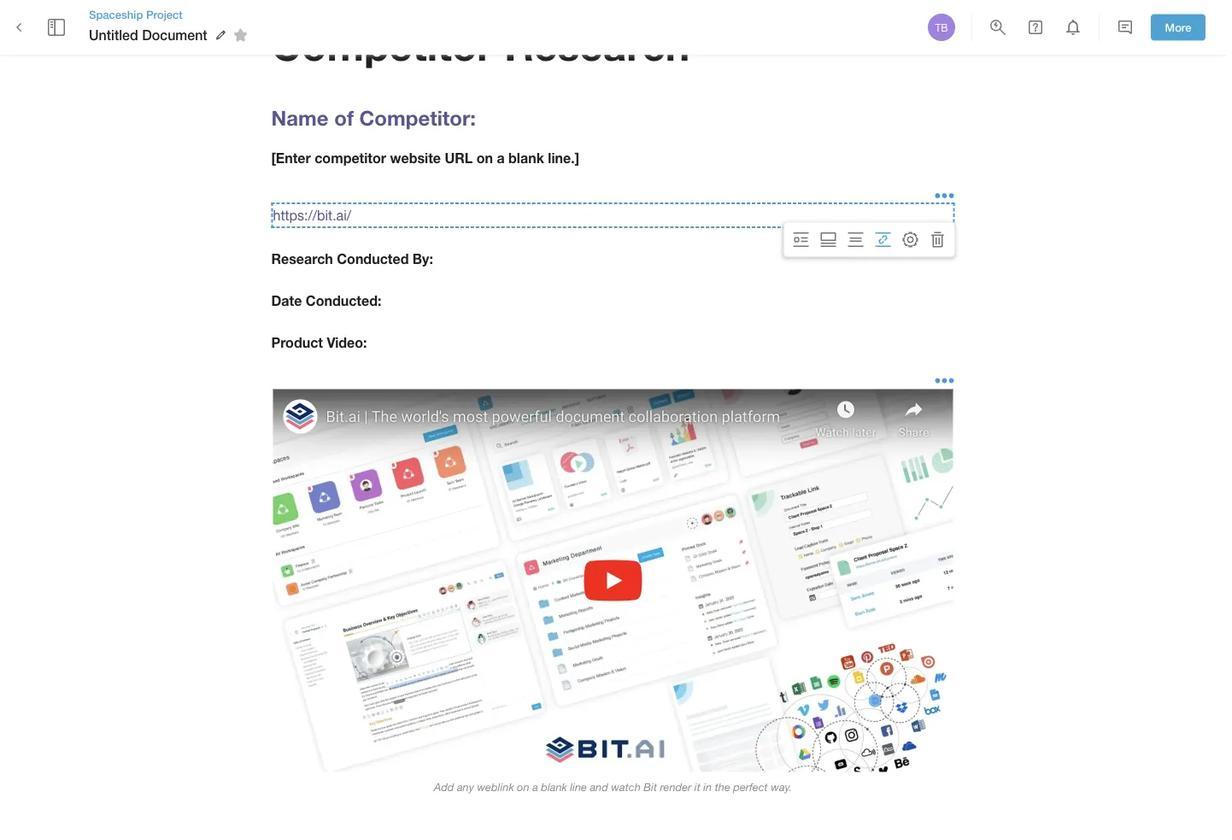 Task type: vqa. For each thing, say whether or not it's contained in the screenshot.
https://bit.ai/ LINK
yes



Task type: describe. For each thing, give the bounding box(es) containing it.
of
[[334, 105, 354, 130]]

spaceship project link
[[89, 7, 254, 22]]

line
[[570, 781, 587, 793]]

untitled
[[89, 27, 138, 43]]

document
[[142, 27, 207, 43]]

https://bit.ai/
[[273, 207, 351, 223]]

competitor:
[[359, 105, 476, 130]]

favorite image
[[230, 25, 251, 45]]

perfect
[[734, 781, 768, 793]]

untitled document
[[89, 27, 207, 43]]

0 horizontal spatial on
[[477, 150, 493, 166]]

any
[[457, 781, 474, 793]]

video:
[[327, 335, 367, 351]]

date
[[271, 293, 302, 309]]

conducted:
[[306, 293, 382, 309]]

bit
[[644, 781, 657, 793]]

tb
[[935, 21, 948, 33]]

more
[[1165, 21, 1192, 34]]

project
[[146, 8, 183, 21]]

date conducted:
[[271, 293, 382, 309]]

way.
[[771, 781, 793, 793]]

1 horizontal spatial research
[[504, 20, 690, 69]]

it
[[695, 781, 701, 793]]

spaceship project
[[89, 8, 183, 21]]

tb button
[[926, 11, 958, 44]]

line.]
[[548, 150, 579, 166]]

name of competitor:
[[271, 105, 476, 130]]

1 vertical spatial blank
[[541, 781, 567, 793]]



Task type: locate. For each thing, give the bounding box(es) containing it.
0 vertical spatial a
[[497, 150, 505, 166]]

1 vertical spatial on
[[517, 781, 529, 793]]

1 vertical spatial research
[[271, 250, 333, 267]]

1 vertical spatial a
[[533, 781, 538, 793]]

0 vertical spatial research
[[504, 20, 690, 69]]

0 horizontal spatial a
[[497, 150, 505, 166]]

on
[[477, 150, 493, 166], [517, 781, 529, 793]]

by:
[[413, 250, 433, 267]]

blank left line.] in the top of the page
[[509, 150, 544, 166]]

[enter
[[271, 150, 311, 166]]

[enter competitor website url on a blank line.]
[[271, 150, 579, 166]]

0 vertical spatial on
[[477, 150, 493, 166]]

watch
[[611, 781, 641, 793]]

in
[[704, 781, 712, 793]]

product
[[271, 335, 323, 351]]

a right url
[[497, 150, 505, 166]]

on right weblink
[[517, 781, 529, 793]]

spaceship
[[89, 8, 143, 21]]

on right url
[[477, 150, 493, 166]]

name
[[271, 105, 329, 130]]

more button
[[1151, 14, 1206, 40]]

competitor
[[315, 150, 386, 166]]

conducted
[[337, 250, 409, 267]]

research conducted by:
[[271, 250, 433, 267]]

a
[[497, 150, 505, 166], [533, 781, 538, 793]]

url
[[445, 150, 473, 166]]

1 horizontal spatial a
[[533, 781, 538, 793]]

blank
[[509, 150, 544, 166], [541, 781, 567, 793]]

product video:
[[271, 335, 367, 351]]

0 vertical spatial blank
[[509, 150, 544, 166]]

weblink
[[477, 781, 514, 793]]

the
[[715, 781, 731, 793]]

competitor research
[[271, 20, 690, 69]]

competitor
[[271, 20, 493, 69]]

research
[[504, 20, 690, 69], [271, 250, 333, 267]]

website
[[390, 150, 441, 166]]

add
[[434, 781, 454, 793]]

1 horizontal spatial on
[[517, 781, 529, 793]]

blank left line
[[541, 781, 567, 793]]

and
[[590, 781, 608, 793]]

https://bit.ai/ link
[[273, 204, 953, 227]]

0 horizontal spatial research
[[271, 250, 333, 267]]

a right weblink
[[533, 781, 538, 793]]

add any weblink on a blank line and watch bit render it in the perfect way.
[[434, 781, 793, 793]]

render
[[660, 781, 692, 793]]



